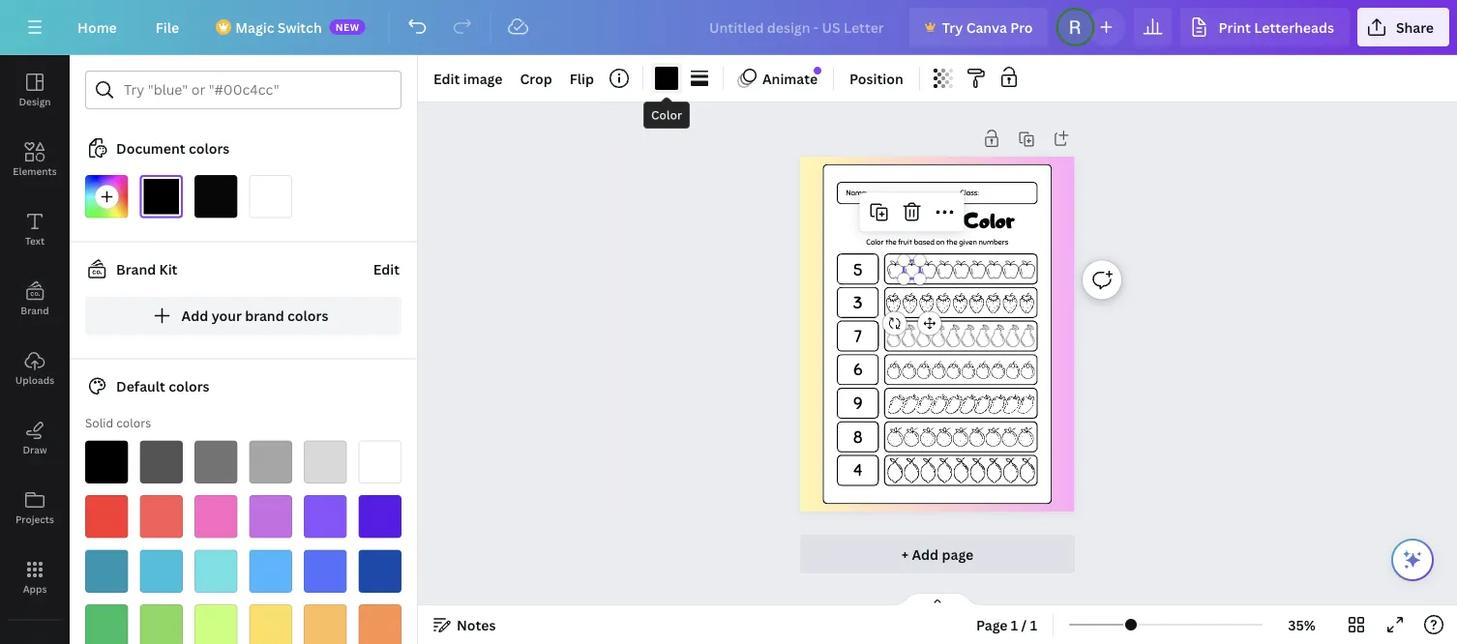 Task type: vqa. For each thing, say whether or not it's contained in the screenshot.
Magic Switch
yes



Task type: describe. For each thing, give the bounding box(es) containing it.
2 1 from the left
[[1030, 616, 1037, 634]]

peach #ffbd59 image
[[304, 605, 347, 644]]

brand for brand
[[21, 304, 49, 317]]

2 the from the left
[[946, 238, 958, 247]]

file
[[156, 18, 179, 36]]

#070707 image
[[194, 175, 238, 218]]

fruit
[[898, 238, 912, 247]]

name: class:
[[846, 188, 979, 198]]

brand for brand kit
[[116, 260, 156, 279]]

aqua blue #0cc0df image
[[140, 550, 183, 593]]

switch
[[277, 18, 322, 36]]

draw
[[23, 443, 47, 456]]

turquoise blue #5ce1e6 image
[[194, 550, 238, 593]]

page
[[942, 545, 974, 564]]

share
[[1396, 18, 1434, 36]]

flip
[[570, 69, 594, 88]]

4
[[853, 460, 863, 481]]

your
[[212, 307, 242, 325]]

Design title text field
[[694, 8, 901, 46]]

add your brand colors
[[182, 307, 328, 325]]

letterheads
[[1254, 18, 1334, 36]]

edit for edit image
[[433, 69, 460, 88]]

dark gray #545454 image
[[140, 441, 183, 484]]

peach #ffbd59 image
[[304, 605, 347, 644]]

add inside button
[[912, 545, 939, 564]]

+
[[901, 545, 909, 564]]

try canva pro button
[[909, 8, 1048, 46]]

page
[[976, 616, 1008, 634]]

/
[[1021, 616, 1027, 634]]

#070707 image
[[194, 175, 238, 218]]

purple #8c52ff image
[[304, 495, 347, 538]]

magic
[[235, 18, 274, 36]]

projects button
[[0, 473, 70, 543]]

magenta #cb6ce6 image
[[249, 495, 292, 538]]

uploads
[[15, 373, 54, 387]]

print letterheads button
[[1180, 8, 1350, 46]]

numbers
[[979, 238, 1009, 247]]

new
[[335, 20, 360, 33]]

color the fruit based on the given numbers
[[866, 238, 1009, 247]]

gray #737373 image
[[194, 441, 238, 484]]

black #000000 image
[[85, 441, 128, 484]]

+ add page
[[901, 545, 974, 564]]

flip button
[[562, 63, 602, 94]]

count and color
[[860, 207, 1015, 234]]

35% button
[[1270, 610, 1333, 640]]

colors for default colors
[[169, 377, 209, 396]]

text button
[[0, 194, 70, 264]]

5
[[853, 259, 863, 280]]

main menu bar
[[0, 0, 1457, 55]]

cobalt blue #004aad image
[[358, 550, 402, 593]]

gray #a6a6a6 image
[[249, 441, 292, 484]]

apps
[[23, 582, 47, 595]]

pro
[[1010, 18, 1033, 36]]

show pages image
[[891, 592, 984, 608]]

solid
[[85, 415, 113, 431]]

solid colors
[[85, 415, 151, 431]]

projects
[[15, 513, 54, 526]]

edit for edit
[[373, 260, 400, 279]]

bright red #ff3131 image
[[85, 495, 128, 538]]

kit
[[159, 260, 177, 279]]

magic switch
[[235, 18, 322, 36]]

notes button
[[426, 610, 504, 640]]

turquoise blue #5ce1e6 image
[[194, 550, 238, 593]]

aqua blue #0cc0df image
[[140, 550, 183, 593]]

try canva pro
[[942, 18, 1033, 36]]

edit image
[[433, 69, 503, 88]]

uploads button
[[0, 334, 70, 403]]

position
[[849, 69, 903, 88]]

add your brand colors button
[[85, 297, 402, 335]]

canva
[[966, 18, 1007, 36]]

cobalt blue #004aad image
[[358, 550, 402, 593]]

elements button
[[0, 125, 70, 194]]

default colors
[[116, 377, 209, 396]]

gray #737373 image
[[194, 441, 238, 484]]

on
[[936, 238, 945, 247]]



Task type: locate. For each thing, give the bounding box(es) containing it.
light blue #38b6ff image
[[249, 550, 292, 593]]

edit
[[433, 69, 460, 88], [373, 260, 400, 279]]

colors right default
[[169, 377, 209, 396]]

0 vertical spatial brand
[[116, 260, 156, 279]]

+ add page button
[[800, 535, 1075, 574]]

side panel tab list
[[0, 55, 70, 644]]

share button
[[1357, 8, 1449, 46]]

1 vertical spatial brand
[[21, 304, 49, 317]]

add inside "button"
[[182, 307, 208, 325]]

add a new color image
[[85, 175, 128, 218], [85, 175, 128, 218]]

1 vertical spatial add
[[912, 545, 939, 564]]

color
[[651, 107, 682, 123], [963, 207, 1015, 234], [866, 238, 884, 247]]

brand inside brand button
[[21, 304, 49, 317]]

lime #c1ff72 image
[[194, 605, 238, 644], [194, 605, 238, 644]]

home link
[[62, 8, 132, 46]]

1 the from the left
[[886, 238, 897, 247]]

colors inside "button"
[[287, 307, 328, 325]]

animate button
[[731, 63, 825, 94]]

and
[[924, 207, 958, 234]]

crop button
[[512, 63, 560, 94]]

1 horizontal spatial edit
[[433, 69, 460, 88]]

1 horizontal spatial the
[[946, 238, 958, 247]]

based
[[914, 238, 935, 247]]

1 horizontal spatial add
[[912, 545, 939, 564]]

color for color
[[651, 107, 682, 123]]

1 left '/'
[[1011, 616, 1018, 634]]

0 vertical spatial add
[[182, 307, 208, 325]]

Try "blue" or "#00c4cc" search field
[[124, 72, 389, 108]]

try
[[942, 18, 963, 36]]

0 horizontal spatial 1
[[1011, 616, 1018, 634]]

2 vertical spatial color
[[866, 238, 884, 247]]

6
[[853, 360, 863, 381]]

1 vertical spatial color
[[963, 207, 1015, 234]]

print letterheads
[[1219, 18, 1334, 36]]

pink #ff66c4 image
[[194, 495, 238, 538], [194, 495, 238, 538]]

dark gray #545454 image
[[140, 441, 183, 484]]

0 vertical spatial edit
[[433, 69, 460, 88]]

brand left kit
[[116, 260, 156, 279]]

white #ffffff image
[[358, 441, 402, 484], [358, 441, 402, 484]]

file button
[[140, 8, 195, 46]]

light gray #d9d9d9 image
[[304, 441, 347, 484], [304, 441, 347, 484]]

0 horizontal spatial the
[[886, 238, 897, 247]]

0 horizontal spatial brand
[[21, 304, 49, 317]]

count
[[860, 207, 919, 234]]

class:
[[960, 188, 979, 198]]

7
[[854, 326, 862, 347]]

colors for document colors
[[189, 139, 230, 157]]

the
[[886, 238, 897, 247], [946, 238, 958, 247]]

0 horizontal spatial add
[[182, 307, 208, 325]]

1 horizontal spatial color
[[866, 238, 884, 247]]

1 horizontal spatial 1
[[1030, 616, 1037, 634]]

edit inside popup button
[[433, 69, 460, 88]]

animate
[[762, 69, 818, 88]]

grass green #7ed957 image
[[140, 605, 183, 644], [140, 605, 183, 644]]

add
[[182, 307, 208, 325], [912, 545, 939, 564]]

print
[[1219, 18, 1251, 36]]

dark turquoise #0097b2 image
[[85, 550, 128, 593], [85, 550, 128, 593]]

brand
[[116, 260, 156, 279], [21, 304, 49, 317]]

colors right brand
[[287, 307, 328, 325]]

orange #ff914d image
[[358, 605, 402, 644], [358, 605, 402, 644]]

bright red #ff3131 image
[[85, 495, 128, 538]]

purple #8c52ff image
[[304, 495, 347, 538]]

given
[[959, 238, 977, 247]]

colors
[[189, 139, 230, 157], [287, 307, 328, 325], [169, 377, 209, 396], [116, 415, 151, 431]]

design button
[[0, 55, 70, 125]]

light blue #38b6ff image
[[249, 550, 292, 593]]

magic media image
[[0, 628, 70, 644]]

edit inside button
[[373, 260, 400, 279]]

position button
[[842, 63, 911, 94]]

brand button
[[0, 264, 70, 334]]

apps button
[[0, 543, 70, 612]]

colors up #070707 icon
[[189, 139, 230, 157]]

colors right solid
[[116, 415, 151, 431]]

the left 'fruit'
[[886, 238, 897, 247]]

1 1 from the left
[[1011, 616, 1018, 634]]

home
[[77, 18, 117, 36]]

0 horizontal spatial edit
[[373, 260, 400, 279]]

1 right '/'
[[1030, 616, 1037, 634]]

default
[[116, 377, 165, 396]]

the right 'on'
[[946, 238, 958, 247]]

edit image button
[[426, 63, 510, 94]]

document
[[116, 139, 185, 157]]

brand kit
[[116, 260, 177, 279]]

text
[[25, 234, 45, 247]]

#000000 image
[[655, 67, 678, 90], [655, 67, 678, 90], [140, 175, 183, 218], [140, 175, 183, 218]]

add left your
[[182, 307, 208, 325]]

5 3 7 6 9 8 4
[[853, 259, 863, 481]]

colors for solid colors
[[116, 415, 151, 431]]

2 horizontal spatial color
[[963, 207, 1015, 234]]

canva assistant image
[[1401, 549, 1424, 572]]

color for color the fruit based on the given numbers
[[866, 238, 884, 247]]

coral red #ff5757 image
[[140, 495, 183, 538], [140, 495, 183, 538]]

green #00bf63 image
[[85, 605, 128, 644], [85, 605, 128, 644]]

8
[[853, 427, 863, 448]]

yellow #ffde59 image
[[249, 605, 292, 644]]

elements
[[13, 164, 57, 178]]

#ffffff image
[[249, 175, 292, 218], [249, 175, 292, 218]]

3
[[853, 293, 863, 314]]

new image
[[814, 67, 821, 74]]

design
[[19, 95, 51, 108]]

brand
[[245, 307, 284, 325]]

gray #a6a6a6 image
[[249, 441, 292, 484]]

1
[[1011, 616, 1018, 634], [1030, 616, 1037, 634]]

violet #5e17eb image
[[358, 495, 402, 538], [358, 495, 402, 538]]

0 vertical spatial color
[[651, 107, 682, 123]]

notes
[[457, 616, 496, 634]]

brand up uploads button
[[21, 304, 49, 317]]

image
[[463, 69, 503, 88]]

add right +
[[912, 545, 939, 564]]

1 vertical spatial edit
[[373, 260, 400, 279]]

name:
[[846, 188, 867, 198]]

draw button
[[0, 403, 70, 473]]

magenta #cb6ce6 image
[[249, 495, 292, 538]]

black #000000 image
[[85, 441, 128, 484]]

document colors
[[116, 139, 230, 157]]

edit button
[[371, 250, 402, 289]]

crop
[[520, 69, 552, 88]]

0 horizontal spatial color
[[651, 107, 682, 123]]

9
[[853, 393, 863, 414]]

35%
[[1288, 616, 1315, 634]]

page 1 / 1
[[976, 616, 1037, 634]]

yellow #ffde59 image
[[249, 605, 292, 644]]

royal blue #5271ff image
[[304, 550, 347, 593], [304, 550, 347, 593]]

1 horizontal spatial brand
[[116, 260, 156, 279]]



